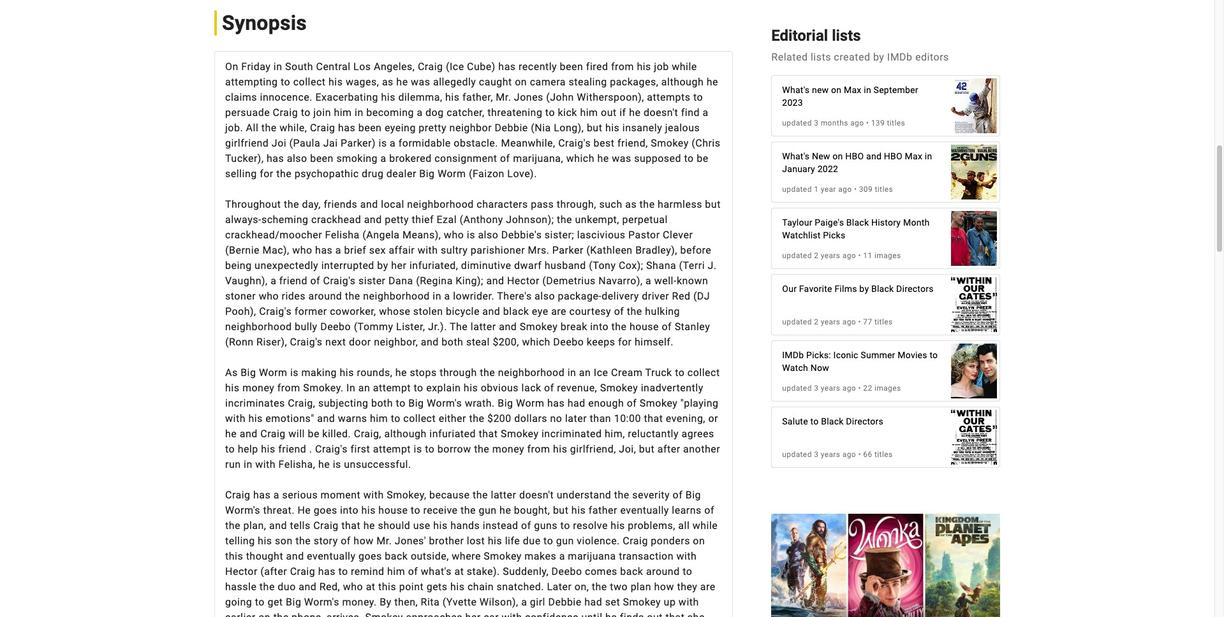 Task type: describe. For each thing, give the bounding box(es) containing it.
he up instead
[[499, 505, 511, 517]]

updated 3 years ago • 66 titles
[[782, 451, 893, 460]]

has up threat. at the bottom of the page
[[253, 489, 271, 501]]

stanley
[[675, 321, 710, 333]]

max inside what's new on hbo and hbo max in january 2022
[[905, 151, 922, 162]]

that inside craig has a serious moment with smokey, because the latter doesn't understand the severity of big worm's threat. he goes into his house to receive the gun he bought, but his father eventually learns of the plan, and tells craig that he should use his hands instead of guns to resolve his problems, all while telling his son the story of how mr. jones' brother lost his life due to gun violence. craig ponders on this thought and eventually goes back outside, where smokey makes a marijuana transaction with hector (after craig has to remind him of what's at stake). suddenly, deebo comes back around to hassle the duo and red, who at this point gets his chain snatched. later on, the two plan how they are going to get big worm's money. by then, rita (yvette wilson), a girl debbie had set smokey up with earlier on the phone, arrives. smokey approaches her car with confidence until he finds out
[[341, 520, 360, 532]]

jones
[[514, 91, 543, 103]]

eyeing
[[385, 122, 416, 134]]

her inside craig has a serious moment with smokey, because the latter doesn't understand the severity of big worm's threat. he goes into his house to receive the gun he bought, but his father eventually learns of the plan, and tells craig that he should use his hands instead of guns to resolve his problems, all while telling his son the story of how mr. jones' brother lost his life due to gun violence. craig ponders on this thought and eventually goes back outside, where smokey makes a marijuana transaction with hector (after craig has to remind him of what's at stake). suddenly, deebo comes back around to hassle the duo and red, who at this point gets his chain snatched. later on, the two plan how they are going to get big worm's money. by then, rita (yvette wilson), a girl debbie had set smokey up with earlier on the phone, arrives. smokey approaches her car with confidence until he finds out
[[465, 612, 481, 617]]

dwarf
[[514, 260, 542, 272]]

with down they
[[679, 596, 699, 608]]

with down unsuccessful.
[[363, 489, 384, 501]]

around inside the throughout the day, friends and local neighborhood characters pass through, such as the harmless but always-scheming crackhead and petty thief ezal (anthony johnson); the unkempt, perpetual crackhead/moocher felisha (angela means), who is also debbie's sister; lascivious pastor clever (bernie mac), who has a brief sex affair with sultry parishioner mrs. parker (kathleen bradley), before being unexpectedly interrupted by her infuriated, diminutive dwarf husband (tony cox); shana (terri j. vaughn), a friend of craig's sister dana (regina king); and hector (demetrius navarro), a well-known stoner who rides around the neighborhood in a lowrider. there's also package-delivery driver red (dj pooh), craig's former coworker, whose stolen bicycle and black eye are courtesy of the hulking neighborhood bully deebo (tommy lister, jr.). the latter and smokey break into the house of stanley (ronn riser), craig's next door neighbor, and both steal $200, which deebo keeps for himself.
[[308, 290, 342, 302]]

with down help
[[255, 459, 276, 471]]

friday
[[241, 61, 271, 73]]

(anthony
[[460, 214, 503, 226]]

1 vertical spatial that
[[479, 428, 498, 440]]

1 vertical spatial deebo
[[553, 336, 584, 348]]

of right the learns
[[704, 505, 714, 517]]

phone,
[[292, 612, 324, 617]]

0 horizontal spatial from
[[277, 382, 300, 394]]

problems,
[[628, 520, 675, 532]]

red,
[[319, 581, 340, 593]]

of up the learns
[[673, 489, 683, 501]]

(angela
[[362, 229, 400, 241]]

run
[[225, 459, 241, 471]]

but inside craig has a serious moment with smokey, because the latter doesn't understand the severity of big worm's threat. he goes into his house to receive the gun he bought, but his father eventually learns of the plan, and tells craig that he should use his hands instead of guns to resolve his problems, all while telling his son the story of how mr. jones' brother lost his life due to gun violence. craig ponders on this thought and eventually goes back outside, where smokey makes a marijuana transaction with hector (after craig has to remind him of what's at stake). suddenly, deebo comes back around to hassle the duo and red, who at this point gets his chain snatched. later on, the two plan how they are going to get big worm's money. by then, rita (yvette wilson), a girl debbie had set smokey up with earlier on the phone, arrives. smokey approaches her car with confidence until he finds out
[[553, 505, 569, 517]]

who left rides
[[259, 290, 279, 302]]

long),
[[554, 122, 584, 134]]

summer
[[861, 350, 895, 361]]

big down stops
[[408, 397, 424, 409]]

in
[[346, 382, 355, 394]]

he up (chris
[[707, 76, 718, 88]]

updated 3 years ago • 22 images
[[782, 384, 901, 393]]

on
[[225, 61, 238, 73]]

on down get
[[258, 612, 271, 617]]

for inside on friday in south central los angeles, craig (ice cube) has recently been fired from his job while attempting to collect his wages, as he was allegedly caught on camera stealing packages, although he claims innocence. exacerbating his dilemma, his father, mr. jones (john witherspoon), attempts to persuade craig to join him in becoming a dog catcher, threatening to kick him out if he doesn't find a job. all the while, craig has been eyeing pretty neighbor debbie (nia long), but his insanely jealous girlfriend joi (paula jai parker) is a formidable obstacle. meanwhile, craig's best friend, smokey (chris tucker), has also been smoking a brokered consignment of marijuana, which he was supposed to be selling for the psychopathic drug dealer big worm (faizon love).
[[260, 168, 273, 180]]

he down angeles,
[[396, 76, 408, 88]]

the up the obvious
[[480, 367, 495, 379]]

craig down run
[[225, 489, 250, 501]]

his down father
[[611, 520, 625, 532]]

smokey inside on friday in south central los angeles, craig (ice cube) has recently been fired from his job while attempting to collect his wages, as he was allegedly caught on camera stealing packages, although he claims innocence. exacerbating his dilemma, his father, mr. jones (john witherspoon), attempts to persuade craig to join him in becoming a dog catcher, threatening to kick him out if he doesn't find a job. all the while, craig has been eyeing pretty neighbor debbie (nia long), but his insanely jealous girlfriend joi (paula jai parker) is a formidable obstacle. meanwhile, craig's best friend, smokey (chris tucker), has also been smoking a brokered consignment of marijuana, which he was supposed to be selling for the psychopathic drug dealer big worm (faizon love).
[[651, 137, 689, 149]]

both inside the as big worm is making his rounds, he stops through the neighborhood in an ice cream truck to collect his money from smokey. in an attempt to explain his obvious lack of revenue, smokey inadvertently incriminates craig, subjecting both to big worm's wrath. big worm has had enough of smokey "playing with his emotions" and warns him to collect either the $200 dollars no later than 10:00 that evening, or he and craig will be killed. craig, although infuriated that smokey incriminated him, reluctantly agrees to help his friend . craig's first attempt is to borrow the money from his girlfriend, joi, but after another run in with felisha, he is unsuccessful.
[[371, 397, 393, 409]]

with down ponders
[[676, 550, 697, 563]]

smokey down life
[[484, 550, 522, 563]]

22
[[863, 384, 872, 393]]

selling
[[225, 168, 257, 180]]

jai
[[323, 137, 338, 149]]

has up caught at the left top of page
[[498, 61, 516, 73]]

his up becoming at the top
[[381, 91, 395, 103]]

0 horizontal spatial at
[[366, 581, 375, 593]]

car
[[484, 612, 499, 617]]

updated for our favorite films by black directors
[[782, 318, 812, 327]]

job.
[[225, 122, 243, 134]]

is inside the throughout the day, friends and local neighborhood characters pass through, such as the harmless but always-scheming crackhead and petty thief ezal (anthony johnson); the unkempt, perpetual crackhead/moocher felisha (angela means), who is also debbie's sister; lascivious pastor clever (bernie mac), who has a brief sex affair with sultry parishioner mrs. parker (kathleen bradley), before being unexpectedly interrupted by her infuriated, diminutive dwarf husband (tony cox); shana (terri j. vaughn), a friend of craig's sister dana (regina king); and hector (demetrius navarro), a well-known stoner who rides around the neighborhood in a lowrider. there's also package-delivery driver red (dj pooh), craig's former coworker, whose stolen bicycle and black eye are courtesy of the hulking neighborhood bully deebo (tommy lister, jr.). the latter and smokey break into the house of stanley (ronn riser), craig's next door neighbor, and both steal $200, which deebo keeps for himself.
[[467, 229, 475, 241]]

of up former
[[310, 275, 320, 287]]

chadwick boseman in 42 (2013) image
[[951, 72, 997, 140]]

0 horizontal spatial an
[[358, 382, 370, 394]]

titles for september
[[887, 119, 905, 128]]

although inside the as big worm is making his rounds, he stops through the neighborhood in an ice cream truck to collect his money from smokey. in an attempt to explain his obvious lack of revenue, smokey inadvertently incriminates craig, subjecting both to big worm's wrath. big worm has had enough of smokey "playing with his emotions" and warns him to collect either the $200 dollars no later than 10:00 that evening, or he and craig will be killed. craig, although infuriated that smokey incriminated him, reluctantly agrees to help his friend . craig's first attempt is to borrow the money from his girlfriend, joi, but after another run in with felisha, he is unsuccessful.
[[384, 428, 427, 440]]

stoner
[[225, 290, 256, 302]]

2 vertical spatial been
[[310, 152, 334, 165]]

becoming
[[366, 106, 414, 119]]

neighborhood up ezal
[[407, 198, 474, 210]]

production art image
[[771, 514, 1000, 617]]

then,
[[394, 596, 418, 608]]

truck
[[645, 367, 672, 379]]

snatched.
[[497, 581, 544, 593]]

his left job
[[637, 61, 651, 73]]

arrives.
[[327, 612, 362, 617]]

but inside the throughout the day, friends and local neighborhood characters pass through, such as the harmless but always-scheming crackhead and petty thief ezal (anthony johnson); the unkempt, perpetual crackhead/moocher felisha (angela means), who is also debbie's sister; lascivious pastor clever (bernie mac), who has a brief sex affair with sultry parishioner mrs. parker (kathleen bradley), before being unexpectedly interrupted by her infuriated, diminutive dwarf husband (tony cox); shana (terri j. vaughn), a friend of craig's sister dana (regina king); and hector (demetrius navarro), a well-known stoner who rides around the neighborhood in a lowrider. there's also package-delivery driver red (dj pooh), craig's former coworker, whose stolen bicycle and black eye are courtesy of the hulking neighborhood bully deebo (tommy lister, jr.). the latter and smokey break into the house of stanley (ronn riser), craig's next door neighbor, and both steal $200, which deebo keeps for himself.
[[705, 198, 721, 210]]

mr. inside craig has a serious moment with smokey, because the latter doesn't understand the severity of big worm's threat. he goes into his house to receive the gun he bought, but his father eventually learns of the plan, and tells craig that he should use his hands instead of guns to resolve his problems, all while telling his son the story of how mr. jones' brother lost his life due to gun violence. craig ponders on this thought and eventually goes back outside, where smokey makes a marijuana transaction with hector (after craig has to remind him of what's at stake). suddenly, deebo comes back around to hassle the duo and red, who at this point gets his chain snatched. later on, the two plan how they are going to get big worm's money. by then, rita (yvette wilson), a girl debbie had set smokey up with earlier on the phone, arrives. smokey approaches her car with confidence until he finds out
[[376, 535, 392, 547]]

imdb inside imdb picks: iconic summer movies to watch now
[[782, 350, 804, 361]]

has up red,
[[318, 566, 335, 578]]

he up run
[[225, 428, 237, 440]]

2 vertical spatial collect
[[403, 413, 436, 425]]

the
[[450, 321, 468, 333]]

incriminated
[[542, 428, 602, 440]]

big right as
[[241, 367, 256, 379]]

debbie inside craig has a serious moment with smokey, because the latter doesn't understand the severity of big worm's threat. he goes into his house to receive the gun he bought, but his father eventually learns of the plan, and tells craig that he should use his hands instead of guns to resolve his problems, all while telling his son the story of how mr. jones' brother lost his life due to gun violence. craig ponders on this thought and eventually goes back outside, where smokey makes a marijuana transaction with hector (after craig has to remind him of what's at stake). suddenly, deebo comes back around to hassle the duo and red, who at this point gets his chain snatched. later on, the two plan how they are going to get big worm's money. by then, rita (yvette wilson), a girl debbie had set smokey up with earlier on the phone, arrives. smokey approaches her car with confidence until he finds out
[[548, 596, 582, 608]]

in up the revenue,
[[567, 367, 576, 379]]

him right kick in the left of the page
[[580, 106, 598, 119]]

craig up duo
[[290, 566, 315, 578]]

courtesy
[[569, 305, 611, 318]]

to inside imdb picks: iconic summer movies to watch now
[[930, 350, 938, 361]]

a down (regina
[[444, 290, 450, 302]]

stealing
[[569, 76, 607, 88]]

0 vertical spatial was
[[411, 76, 430, 88]]

all
[[678, 520, 690, 532]]

by
[[380, 596, 391, 608]]

10:00
[[614, 413, 641, 425]]

0 vertical spatial been
[[560, 61, 583, 73]]

instead
[[483, 520, 518, 532]]

angeles,
[[374, 61, 415, 73]]

psychopathic
[[294, 168, 359, 180]]

3 for watch
[[814, 384, 819, 393]]

craig down innocence.
[[273, 106, 298, 119]]

the down (after
[[259, 581, 275, 593]]

titles for hbo
[[875, 185, 893, 194]]

which inside the throughout the day, friends and local neighborhood characters pass through, such as the harmless but always-scheming crackhead and petty thief ezal (anthony johnson); the unkempt, perpetual crackhead/moocher felisha (angela means), who is also debbie's sister; lascivious pastor clever (bernie mac), who has a brief sex affair with sultry parishioner mrs. parker (kathleen bradley), before being unexpectedly interrupted by her infuriated, diminutive dwarf husband (tony cox); shana (terri j. vaughn), a friend of craig's sister dana (regina king); and hector (demetrius navarro), a well-known stoner who rides around the neighborhood in a lowrider. there's also package-delivery driver red (dj pooh), craig's former coworker, whose stolen bicycle and black eye are courtesy of the hulking neighborhood bully deebo (tommy lister, jr.). the latter and smokey break into the house of stanley (ronn riser), craig's next door neighbor, and both steal $200, which deebo keeps for himself.
[[522, 336, 550, 348]]

11
[[863, 252, 872, 261]]

a up driver
[[646, 275, 651, 287]]

inadvertently
[[641, 382, 703, 394]]

of down hulking
[[662, 321, 672, 333]]

and up help
[[240, 428, 258, 440]]

smokey.
[[303, 382, 344, 394]]

latter inside the throughout the day, friends and local neighborhood characters pass through, such as the harmless but always-scheming crackhead and petty thief ezal (anthony johnson); the unkempt, perpetual crackhead/moocher felisha (angela means), who is also debbie's sister; lascivious pastor clever (bernie mac), who has a brief sex affair with sultry parishioner mrs. parker (kathleen bradley), before being unexpectedly interrupted by her infuriated, diminutive dwarf husband (tony cox); shana (terri j. vaughn), a friend of craig's sister dana (regina king); and hector (demetrius navarro), a well-known stoner who rides around the neighborhood in a lowrider. there's also package-delivery driver red (dj pooh), craig's former coworker, whose stolen bicycle and black eye are courtesy of the hulking neighborhood bully deebo (tommy lister, jr.). the latter and smokey break into the house of stanley (ronn riser), craig's next door neighbor, and both steal $200, which deebo keeps for himself.
[[471, 321, 496, 333]]

iconic
[[833, 350, 858, 361]]

what's for what's new on hbo and hbo max in january 2022
[[782, 151, 810, 162]]

1 horizontal spatial directors
[[896, 284, 934, 294]]

sultry
[[441, 244, 468, 256]]

a down unexpectedly
[[271, 275, 276, 287]]

in inside 'what's new on max in september 2023'
[[864, 85, 871, 95]]

finds
[[620, 612, 644, 617]]

girlfriend,
[[570, 443, 616, 455]]

coworker,
[[330, 305, 376, 318]]

0 vertical spatial that
[[644, 413, 663, 425]]

craig up story
[[313, 520, 339, 532]]

enough
[[588, 397, 624, 409]]

he down set
[[605, 612, 617, 617]]

2 horizontal spatial also
[[535, 290, 555, 302]]

felisha,
[[278, 459, 315, 471]]

and inside what's new on hbo and hbo max in january 2022
[[866, 151, 882, 162]]

perpetual
[[622, 214, 668, 226]]

neighborhood inside the as big worm is making his rounds, he stops through the neighborhood in an ice cream truck to collect his money from smokey. in an attempt to explain his obvious lack of revenue, smokey inadvertently incriminates craig, subjecting both to big worm's wrath. big worm has had enough of smokey "playing with his emotions" and warns him to collect either the $200 dollars no later than 10:00 that evening, or he and craig will be killed. craig, although infuriated that smokey incriminated him, reluctantly agrees to help his friend . craig's first attempt is to borrow the money from his girlfriend, joi, but after another run in with felisha, he is unsuccessful.
[[498, 367, 565, 379]]

smokey down cream
[[600, 382, 638, 394]]

years for favorite
[[821, 318, 840, 327]]

movies
[[898, 350, 927, 361]]

his down 'understand'
[[571, 505, 586, 517]]

3 3 from the top
[[814, 451, 819, 460]]

girl
[[530, 596, 545, 608]]

incriminates
[[225, 397, 285, 409]]

1 horizontal spatial goes
[[358, 550, 382, 563]]

with down incriminates
[[225, 413, 246, 425]]

doesn't inside on friday in south central los angeles, craig (ice cube) has recently been fired from his job while attempting to collect his wages, as he was allegedly caught on camera stealing packages, although he claims innocence. exacerbating his dilemma, his father, mr. jones (john witherspoon), attempts to persuade craig to join him in becoming a dog catcher, threatening to kick him out if he doesn't find a job. all the while, craig has been eyeing pretty neighbor debbie (nia long), but his insanely jealous girlfriend joi (paula jai parker) is a formidable obstacle. meanwhile, craig's best friend, smokey (chris tucker), has also been smoking a brokered consignment of marijuana, which he was supposed to be selling for the psychopathic drug dealer big worm (faizon love).
[[644, 106, 678, 119]]

is left borrow
[[414, 443, 422, 455]]

1 vertical spatial money
[[492, 443, 524, 455]]

(ice
[[446, 61, 464, 73]]

within our gates (1920) image for our favorite films by black directors
[[951, 271, 997, 339]]

a left dog at the top of the page
[[417, 106, 423, 119]]

as inside the throughout the day, friends and local neighborhood characters pass through, such as the harmless but always-scheming crackhead and petty thief ezal (anthony johnson); the unkempt, perpetual crackhead/moocher felisha (angela means), who is also debbie's sister; lascivious pastor clever (bernie mac), who has a brief sex affair with sultry parishioner mrs. parker (kathleen bradley), before being unexpectedly interrupted by her infuriated, diminutive dwarf husband (tony cox); shana (terri j. vaughn), a friend of craig's sister dana (regina king); and hector (demetrius navarro), a well-known stoner who rides around the neighborhood in a lowrider. there's also package-delivery driver red (dj pooh), craig's former coworker, whose stolen bicycle and black eye are courtesy of the hulking neighborhood bully deebo (tommy lister, jr.). the latter and smokey break into the house of stanley (ronn riser), craig's next door neighbor, and both steal $200, which deebo keeps for himself.
[[625, 198, 637, 210]]

0 vertical spatial goes
[[314, 505, 337, 517]]

2 attempt from the top
[[373, 443, 411, 455]]

craig's down rides
[[259, 305, 292, 318]]

the up scheming
[[284, 198, 299, 210]]

a right makes
[[559, 550, 565, 563]]

the right all
[[261, 122, 277, 134]]

in inside what's new on hbo and hbo max in january 2022
[[925, 151, 932, 162]]

created
[[834, 51, 870, 63]]

2 horizontal spatial black
[[871, 284, 894, 294]]

0 horizontal spatial directors
[[846, 417, 883, 427]]

lists for related
[[811, 51, 831, 63]]

big inside on friday in south central los angeles, craig (ice cube) has recently been fired from his job while attempting to collect his wages, as he was allegedly caught on camera stealing packages, although he claims innocence. exacerbating his dilemma, his father, mr. jones (john witherspoon), attempts to persuade craig to join him in becoming a dog catcher, threatening to kick him out if he doesn't find a job. all the while, craig has been eyeing pretty neighbor debbie (nia long), but his insanely jealous girlfriend joi (paula jai parker) is a formidable obstacle. meanwhile, craig's best friend, smokey (chris tucker), has also been smoking a brokered consignment of marijuana, which he was supposed to be selling for the psychopathic drug dealer big worm (faizon love).
[[419, 168, 435, 180]]

hulking
[[645, 305, 680, 318]]

77
[[863, 318, 872, 327]]

0 vertical spatial eventually
[[620, 505, 669, 517]]

and up $200,
[[499, 321, 517, 333]]

has inside the as big worm is making his rounds, he stops through the neighborhood in an ice cream truck to collect his money from smokey. in an attempt to explain his obvious lack of revenue, smokey inadvertently incriminates craig, subjecting both to big worm's wrath. big worm has had enough of smokey "playing with his emotions" and warns him to collect either the $200 dollars no later than 10:00 that evening, or he and craig will be killed. craig, although infuriated that smokey incriminated him, reluctantly agrees to help his friend . craig's first attempt is to borrow the money from his girlfriend, joi, but after another run in with felisha, he is unsuccessful.
[[547, 397, 565, 409]]

john travolta and olivia newton-john in grease (1978) image
[[951, 338, 997, 405]]

1 vertical spatial worm
[[259, 367, 287, 379]]

• for by
[[858, 318, 861, 327]]

of inside on friday in south central los angeles, craig (ice cube) has recently been fired from his job while attempting to collect his wages, as he was allegedly caught on camera stealing packages, although he claims innocence. exacerbating his dilemma, his father, mr. jones (john witherspoon), attempts to persuade craig to join him in becoming a dog catcher, threatening to kick him out if he doesn't find a job. all the while, craig has been eyeing pretty neighbor debbie (nia long), but his insanely jealous girlfriend joi (paula jai parker) is a formidable obstacle. meanwhile, craig's best friend, smokey (chris tucker), has also been smoking a brokered consignment of marijuana, which he was supposed to be selling for the psychopathic drug dealer big worm (faizon love).
[[500, 152, 510, 165]]

and right duo
[[299, 581, 317, 593]]

0 horizontal spatial gun
[[479, 505, 497, 517]]

he left should
[[363, 520, 375, 532]]

although inside on friday in south central los angeles, craig (ice cube) has recently been fired from his job while attempting to collect his wages, as he was allegedly caught on camera stealing packages, although he claims innocence. exacerbating his dilemma, his father, mr. jones (john witherspoon), attempts to persuade craig to join him in becoming a dog catcher, threatening to kick him out if he doesn't find a job. all the while, craig has been eyeing pretty neighbor debbie (nia long), but his insanely jealous girlfriend joi (paula jai parker) is a formidable obstacle. meanwhile, craig's best friend, smokey (chris tucker), has also been smoking a brokered consignment of marijuana, which he was supposed to be selling for the psychopathic drug dealer big worm (faizon love).
[[661, 76, 704, 88]]

throughout
[[225, 198, 281, 210]]

black for summer
[[821, 417, 844, 427]]

shana
[[646, 260, 676, 272]]

friend inside the as big worm is making his rounds, he stops through the neighborhood in an ice cream truck to collect his money from smokey. in an attempt to explain his obvious lack of revenue, smokey inadvertently incriminates craig, subjecting both to big worm's wrath. big worm has had enough of smokey "playing with his emotions" and warns him to collect either the $200 dollars no later than 10:00 that evening, or he and craig will be killed. craig, although infuriated that smokey incriminated him, reluctantly agrees to help his friend . craig's first attempt is to borrow the money from his girlfriend, joi, but after another run in with felisha, he is unsuccessful.
[[278, 443, 306, 455]]

synopsis
[[222, 11, 307, 35]]

139
[[871, 119, 885, 128]]

his up wrath.
[[464, 382, 478, 394]]

jones'
[[395, 535, 426, 547]]

out inside craig has a serious moment with smokey, because the latter doesn't understand the severity of big worm's threat. he goes into his house to receive the gun he bought, but his father eventually learns of the plan, and tells craig that he should use his hands instead of guns to resolve his problems, all while telling his son the story of how mr. jones' brother lost his life due to gun violence. craig ponders on this thought and eventually goes back outside, where smokey makes a marijuana transaction with hector (after craig has to remind him of what's at stake). suddenly, deebo comes back around to hassle the duo and red, who at this point gets his chain snatched. later on, the two plan how they are going to get big worm's money. by then, rita (yvette wilson), a girl debbie had set smokey up with earlier on the phone, arrives. smokey approaches her car with confidence until he finds out
[[647, 612, 663, 617]]

neighbor,
[[374, 336, 418, 348]]

• for summer
[[858, 384, 861, 393]]

and down threat. at the bottom of the page
[[269, 520, 287, 532]]

neighborhood up 'whose'
[[363, 290, 430, 302]]

is down the killed.
[[333, 459, 341, 471]]

big down duo
[[286, 596, 301, 608]]

1 vertical spatial also
[[478, 229, 498, 241]]

of down delivery
[[614, 305, 624, 318]]

1 horizontal spatial from
[[527, 443, 550, 455]]

2 horizontal spatial collect
[[687, 367, 720, 379]]

of up point
[[408, 566, 418, 578]]

driver
[[642, 290, 669, 302]]

he
[[298, 505, 311, 517]]

(tony
[[589, 260, 616, 272]]

0 vertical spatial how
[[354, 535, 374, 547]]

attempting
[[225, 76, 278, 88]]

doesn't inside craig has a serious moment with smokey, because the latter doesn't understand the severity of big worm's threat. he goes into his house to receive the gun he bought, but his father eventually learns of the plan, and tells craig that he should use his hands instead of guns to resolve his problems, all while telling his son the story of how mr. jones' brother lost his life due to gun violence. craig ponders on this thought and eventually goes back outside, where smokey makes a marijuana transaction with hector (after craig has to remind him of what's at stake). suddenly, deebo comes back around to hassle the duo and red, who at this point gets his chain snatched. later on, the two plan how they are going to get big worm's money. by then, rita (yvette wilson), a girl debbie had set smokey up with earlier on the phone, arrives. smokey approaches her car with confidence until he finds out
[[519, 489, 554, 501]]

1 horizontal spatial this
[[378, 581, 396, 593]]

he down best
[[597, 152, 609, 165]]

is left making
[[290, 367, 299, 379]]

ago for summer
[[842, 384, 856, 393]]

2023
[[782, 98, 803, 108]]

updated for taylour paige's black history month watchlist picks
[[782, 252, 812, 261]]

on right ponders
[[693, 535, 705, 547]]

by for related lists created by imdb editors
[[873, 51, 884, 63]]

warns
[[338, 413, 367, 425]]

friend,
[[617, 137, 648, 149]]

all
[[246, 122, 259, 134]]

caught
[[479, 76, 512, 88]]

by inside the throughout the day, friends and local neighborhood characters pass through, such as the harmless but always-scheming crackhead and petty thief ezal (anthony johnson); the unkempt, perpetual crackhead/moocher felisha (angela means), who is also debbie's sister; lascivious pastor clever (bernie mac), who has a brief sex affair with sultry parishioner mrs. parker (kathleen bradley), before being unexpectedly interrupted by her infuriated, diminutive dwarf husband (tony cox); shana (terri j. vaughn), a friend of craig's sister dana (regina king); and hector (demetrius navarro), a well-known stoner who rides around the neighborhood in a lowrider. there's also package-delivery driver red (dj pooh), craig's former coworker, whose stolen bicycle and black eye are courtesy of the hulking neighborhood bully deebo (tommy lister, jr.). the latter and smokey break into the house of stanley (ronn riser), craig's next door neighbor, and both steal $200, which deebo keeps for himself.
[[377, 260, 388, 272]]

2 vertical spatial worm
[[516, 397, 544, 409]]

ago for max
[[850, 119, 864, 128]]

a up threat. at the bottom of the page
[[273, 489, 279, 501]]

with down "wilson),"
[[502, 612, 522, 617]]

he right felisha,
[[318, 459, 330, 471]]

(after
[[260, 566, 287, 578]]

now
[[810, 363, 829, 373]]

he left stops
[[395, 367, 407, 379]]

and left local
[[360, 198, 378, 210]]

0 horizontal spatial this
[[225, 550, 243, 563]]

debbie's
[[501, 229, 542, 241]]

1 vertical spatial was
[[612, 152, 631, 165]]

taylour paige's black history month watchlist picks
[[782, 218, 930, 241]]

0 vertical spatial back
[[385, 550, 408, 563]]

ago for history
[[842, 252, 856, 261]]

understand
[[557, 489, 611, 501]]

imdb picks: iconic summer movies to watch now
[[782, 350, 938, 373]]

our favorite films by black directors
[[782, 284, 934, 294]]

craig's down the interrupted
[[323, 275, 356, 287]]

his up best
[[605, 122, 620, 134]]

1 vertical spatial craig,
[[354, 428, 381, 440]]

titles right 66
[[874, 451, 893, 460]]

of up due
[[521, 520, 531, 532]]

2 for favorite
[[814, 318, 819, 327]]

0 vertical spatial deebo
[[320, 321, 351, 333]]

should
[[378, 520, 410, 532]]

• for hbo
[[854, 185, 857, 194]]

0 vertical spatial money
[[242, 382, 274, 394]]

his down instead
[[488, 535, 502, 547]]

of right lack
[[544, 382, 554, 394]]

hector inside craig has a serious moment with smokey, because the latter doesn't understand the severity of big worm's threat. he goes into his house to receive the gun he bought, but his father eventually learns of the plan, and tells craig that he should use his hands instead of guns to resolve his problems, all while telling his son the story of how mr. jones' brother lost his life due to gun violence. craig ponders on this thought and eventually goes back outside, where smokey makes a marijuana transaction with hector (after craig has to remind him of what's at stake). suddenly, deebo comes back around to hassle the duo and red, who at this point gets his chain snatched. later on, the two plan how they are going to get big worm's money. by then, rita (yvette wilson), a girl debbie had set smokey up with earlier on the phone, arrives. smokey approaches her car with confidence until he finds out
[[225, 566, 258, 578]]

rita
[[421, 596, 440, 608]]

his up '(yvette'
[[450, 581, 465, 593]]

making
[[301, 367, 337, 379]]

on inside on friday in south central los angeles, craig (ice cube) has recently been fired from his job while attempting to collect his wages, as he was allegedly caught on camera stealing packages, although he claims innocence. exacerbating his dilemma, his father, mr. jones (john witherspoon), attempts to persuade craig to join him in becoming a dog catcher, threatening to kick him out if he doesn't find a job. all the while, craig has been eyeing pretty neighbor debbie (nia long), but his insanely jealous girlfriend joi (paula jai parker) is a formidable obstacle. meanwhile, craig's best friend, smokey (chris tucker), has also been smoking a brokered consignment of marijuana, which he was supposed to be selling for the psychopathic drug dealer big worm (faizon love).
[[515, 76, 527, 88]]

craig's down bully
[[290, 336, 322, 348]]

transaction
[[619, 550, 674, 563]]

story
[[314, 535, 338, 547]]

the down get
[[273, 612, 289, 617]]

a down felisha
[[335, 244, 341, 256]]

of up 10:00
[[627, 397, 637, 409]]

rides
[[282, 290, 306, 302]]

(john
[[546, 91, 574, 103]]

what's for what's new on max in september 2023
[[782, 85, 810, 95]]

films
[[835, 284, 857, 294]]

unkempt,
[[575, 214, 619, 226]]

and down son
[[286, 550, 304, 563]]



Task type: locate. For each thing, give the bounding box(es) containing it.
house inside craig has a serious moment with smokey, because the latter doesn't understand the severity of big worm's threat. he goes into his house to receive the gun he bought, but his father eventually learns of the plan, and tells craig that he should use his hands instead of guns to resolve his problems, all while telling his son the story of how mr. jones' brother lost his life due to gun violence. craig ponders on this thought and eventually goes back outside, where smokey makes a marijuana transaction with hector (after craig has to remind him of what's at stake). suddenly, deebo comes back around to hassle the duo and red, who at this point gets his chain snatched. later on, the two plan how they are going to get big worm's money. by then, rita (yvette wilson), a girl debbie had set smokey up with earlier on the phone, arrives. smokey approaches her car with confidence until he finds out
[[378, 505, 408, 517]]

latter up instead
[[491, 489, 516, 501]]

1 vertical spatial from
[[277, 382, 300, 394]]

(demetrius
[[542, 275, 596, 287]]

0 horizontal spatial was
[[411, 76, 430, 88]]

1 2 from the top
[[814, 252, 819, 261]]

within our gates (1920) image for salute to black directors
[[951, 404, 997, 472]]

0 vertical spatial friend
[[279, 275, 307, 287]]

clever
[[663, 229, 693, 241]]

smokey inside the throughout the day, friends and local neighborhood characters pass through, such as the harmless but always-scheming crackhead and petty thief ezal (anthony johnson); the unkempt, perpetual crackhead/moocher felisha (angela means), who is also debbie's sister; lascivious pastor clever (bernie mac), who has a brief sex affair with sultry parishioner mrs. parker (kathleen bradley), before being unexpectedly interrupted by her infuriated, diminutive dwarf husband (tony cox); shana (terri j. vaughn), a friend of craig's sister dana (regina king); and hector (demetrius navarro), a well-known stoner who rides around the neighborhood in a lowrider. there's also package-delivery driver red (dj pooh), craig's former coworker, whose stolen bicycle and black eye are courtesy of the hulking neighborhood bully deebo (tommy lister, jr.). the latter and smokey break into the house of stanley (ronn riser), craig's next door neighbor, and both steal $200, which deebo keeps for himself.
[[520, 321, 558, 333]]

his up in
[[340, 367, 354, 379]]

the up father
[[614, 489, 629, 501]]

smokey down dollars
[[501, 428, 539, 440]]

0 horizontal spatial how
[[354, 535, 374, 547]]

2 horizontal spatial been
[[560, 61, 583, 73]]

updated for imdb picks: iconic summer movies to watch now
[[782, 384, 812, 393]]

1 horizontal spatial her
[[465, 612, 481, 617]]

0 horizontal spatial eventually
[[307, 550, 356, 563]]

in left south
[[274, 61, 282, 73]]

0 vertical spatial which
[[566, 152, 594, 165]]

1 vertical spatial at
[[366, 581, 375, 593]]

smokey down inadvertently
[[640, 397, 678, 409]]

0 vertical spatial attempt
[[373, 382, 411, 394]]

both inside the throughout the day, friends and local neighborhood characters pass through, such as the harmless but always-scheming crackhead and petty thief ezal (anthony johnson); the unkempt, perpetual crackhead/moocher felisha (angela means), who is also debbie's sister; lascivious pastor clever (bernie mac), who has a brief sex affair with sultry parishioner mrs. parker (kathleen bradley), before being unexpectedly interrupted by her infuriated, diminutive dwarf husband (tony cox); shana (terri j. vaughn), a friend of craig's sister dana (regina king); and hector (demetrius navarro), a well-known stoner who rides around the neighborhood in a lowrider. there's also package-delivery driver red (dj pooh), craig's former coworker, whose stolen bicycle and black eye are courtesy of the hulking neighborhood bully deebo (tommy lister, jr.). the latter and smokey break into the house of stanley (ronn riser), craig's next door neighbor, and both steal $200, which deebo keeps for himself.
[[442, 336, 463, 348]]

of
[[500, 152, 510, 165], [310, 275, 320, 287], [614, 305, 624, 318], [662, 321, 672, 333], [544, 382, 554, 394], [627, 397, 637, 409], [673, 489, 683, 501], [704, 505, 714, 517], [521, 520, 531, 532], [341, 535, 351, 547], [408, 566, 418, 578]]

1 vertical spatial both
[[371, 397, 393, 409]]

mr. inside on friday in south central los angeles, craig (ice cube) has recently been fired from his job while attempting to collect his wages, as he was allegedly caught on camera stealing packages, although he claims innocence. exacerbating his dilemma, his father, mr. jones (john witherspoon), attempts to persuade craig to join him in becoming a dog catcher, threatening to kick him out if he doesn't find a job. all the while, craig has been eyeing pretty neighbor debbie (nia long), but his insanely jealous girlfriend joi (paula jai parker) is a formidable obstacle. meanwhile, craig's best friend, smokey (chris tucker), has also been smoking a brokered consignment of marijuana, which he was supposed to be selling for the psychopathic drug dealer big worm (faizon love).
[[496, 91, 511, 103]]

3
[[814, 119, 819, 128], [814, 384, 819, 393], [814, 451, 819, 460]]

lists for editorial
[[832, 27, 861, 44]]

and up the killed.
[[317, 413, 335, 425]]

what's inside 'what's new on max in september 2023'
[[782, 85, 810, 95]]

house up should
[[378, 505, 408, 517]]

debbie inside on friday in south central los angeles, craig (ice cube) has recently been fired from his job while attempting to collect his wages, as he was allegedly caught on camera stealing packages, although he claims innocence. exacerbating his dilemma, his father, mr. jones (john witherspoon), attempts to persuade craig to join him in becoming a dog catcher, threatening to kick him out if he doesn't find a job. all the while, craig has been eyeing pretty neighbor debbie (nia long), but his insanely jealous girlfriend joi (paula jai parker) is a formidable obstacle. meanwhile, craig's best friend, smokey (chris tucker), has also been smoking a brokered consignment of marijuana, which he was supposed to be selling for the psychopathic drug dealer big worm (faizon love).
[[495, 122, 528, 134]]

at
[[454, 566, 464, 578], [366, 581, 375, 593]]

what's
[[421, 566, 452, 578]]

worm down riser),
[[259, 367, 287, 379]]

while inside craig has a serious moment with smokey, because the latter doesn't understand the severity of big worm's threat. he goes into his house to receive the gun he bought, but his father eventually learns of the plan, and tells craig that he should use his hands instead of guns to resolve his problems, all while telling his son the story of how mr. jones' brother lost his life due to gun violence. craig ponders on this thought and eventually goes back outside, where smokey makes a marijuana transaction with hector (after craig has to remind him of what's at stake). suddenly, deebo comes back around to hassle the duo and red, who at this point gets his chain snatched. later on, the two plan how they are going to get big worm's money. by then, rita (yvette wilson), a girl debbie had set smokey up with earlier on the phone, arrives. smokey approaches her car with confidence until he finds out
[[693, 520, 718, 532]]

0 vertical spatial this
[[225, 550, 243, 563]]

0 vertical spatial worm's
[[427, 397, 462, 409]]

girlfriend
[[225, 137, 269, 149]]

are right they
[[700, 581, 716, 593]]

j.
[[708, 260, 717, 272]]

what's up the january
[[782, 151, 810, 162]]

0 vertical spatial what's
[[782, 85, 810, 95]]

stake).
[[467, 566, 500, 578]]

0 horizontal spatial mr.
[[376, 535, 392, 547]]

1 attempt from the top
[[373, 382, 411, 394]]

2 down favorite
[[814, 318, 819, 327]]

riser),
[[256, 336, 287, 348]]

0 horizontal spatial goes
[[314, 505, 337, 517]]

telling
[[225, 535, 255, 547]]

while
[[672, 61, 697, 73], [693, 520, 718, 532]]

interrupted
[[321, 260, 374, 272]]

parker
[[552, 244, 584, 256]]

neighbor
[[449, 122, 492, 134]]

1 hbo from the left
[[845, 151, 864, 162]]

collect inside on friday in south central los angeles, craig (ice cube) has recently been fired from his job while attempting to collect his wages, as he was allegedly caught on camera stealing packages, although he claims innocence. exacerbating his dilemma, his father, mr. jones (john witherspoon), attempts to persuade craig to join him in becoming a dog catcher, threatening to kick him out if he doesn't find a job. all the while, craig has been eyeing pretty neighbor debbie (nia long), but his insanely jealous girlfriend joi (paula jai parker) is a formidable obstacle. meanwhile, craig's best friend, smokey (chris tucker), has also been smoking a brokered consignment of marijuana, which he was supposed to be selling for the psychopathic drug dealer big worm (faizon love).
[[293, 76, 326, 88]]

around inside craig has a serious moment with smokey, because the latter doesn't understand the severity of big worm's threat. he goes into his house to receive the gun he bought, but his father eventually learns of the plan, and tells craig that he should use his hands instead of guns to resolve his problems, all while telling his son the story of how mr. jones' brother lost his life due to gun violence. craig ponders on this thought and eventually goes back outside, where smokey makes a marijuana transaction with hector (after craig has to remind him of what's at stake). suddenly, deebo comes back around to hassle the duo and red, who at this point gets his chain snatched. later on, the two plan how they are going to get big worm's money. by then, rita (yvette wilson), a girl debbie had set smokey up with earlier on the phone, arrives. smokey approaches her car with confidence until he finds out
[[646, 566, 680, 578]]

group
[[771, 514, 1000, 617]]

in down exacerbating
[[355, 106, 363, 119]]

from down dollars
[[527, 443, 550, 455]]

the right because
[[473, 489, 488, 501]]

had up until at the bottom
[[584, 596, 602, 608]]

be
[[697, 152, 708, 165], [308, 428, 319, 440]]

bully
[[295, 321, 317, 333]]

into inside the throughout the day, friends and local neighborhood characters pass through, such as the harmless but always-scheming crackhead and petty thief ezal (anthony johnson); the unkempt, perpetual crackhead/moocher felisha (angela means), who is also debbie's sister; lascivious pastor clever (bernie mac), who has a brief sex affair with sultry parishioner mrs. parker (kathleen bradley), before being unexpectedly interrupted by her infuriated, diminutive dwarf husband (tony cox); shana (terri j. vaughn), a friend of craig's sister dana (regina king); and hector (demetrius navarro), a well-known stoner who rides around the neighborhood in a lowrider. there's also package-delivery driver red (dj pooh), craig's former coworker, whose stolen bicycle and black eye are courtesy of the hulking neighborhood bully deebo (tommy lister, jr.). the latter and smokey break into the house of stanley (ronn riser), craig's next door neighbor, and both steal $200, which deebo keeps for himself.
[[590, 321, 609, 333]]

as inside on friday in south central los angeles, craig (ice cube) has recently been fired from his job while attempting to collect his wages, as he was allegedly caught on camera stealing packages, although he claims innocence. exacerbating his dilemma, his father, mr. jones (john witherspoon), attempts to persuade craig to join him in becoming a dog catcher, threatening to kick him out if he doesn't find a job. all the while, craig has been eyeing pretty neighbor debbie (nia long), but his insanely jealous girlfriend joi (paula jai parker) is a formidable obstacle. meanwhile, craig's best friend, smokey (chris tucker), has also been smoking a brokered consignment of marijuana, which he was supposed to be selling for the psychopathic drug dealer big worm (faizon love).
[[382, 76, 393, 88]]

titles for directors
[[874, 318, 893, 327]]

the right borrow
[[474, 443, 489, 455]]

hector inside the throughout the day, friends and local neighborhood characters pass through, such as the harmless but always-scheming crackhead and petty thief ezal (anthony johnson); the unkempt, perpetual crackhead/moocher felisha (angela means), who is also debbie's sister; lascivious pastor clever (bernie mac), who has a brief sex affair with sultry parishioner mrs. parker (kathleen bradley), before being unexpectedly interrupted by her infuriated, diminutive dwarf husband (tony cox); shana (terri j. vaughn), a friend of craig's sister dana (regina king); and hector (demetrius navarro), a well-known stoner who rides around the neighborhood in a lowrider. there's also package-delivery driver red (dj pooh), craig's former coworker, whose stolen bicycle and black eye are courtesy of the hulking neighborhood bully deebo (tommy lister, jr.). the latter and smokey break into the house of stanley (ronn riser), craig's next door neighbor, and both steal $200, which deebo keeps for himself.
[[507, 275, 540, 287]]

which inside on friday in south central los angeles, craig (ice cube) has recently been fired from his job while attempting to collect his wages, as he was allegedly caught on camera stealing packages, although he claims innocence. exacerbating his dilemma, his father, mr. jones (john witherspoon), attempts to persuade craig to join him in becoming a dog catcher, threatening to kick him out if he doesn't find a job. all the while, craig has been eyeing pretty neighbor debbie (nia long), but his insanely jealous girlfriend joi (paula jai parker) is a formidable obstacle. meanwhile, craig's best friend, smokey (chris tucker), has also been smoking a brokered consignment of marijuana, which he was supposed to be selling for the psychopathic drug dealer big worm (faizon love).
[[566, 152, 594, 165]]

0 vertical spatial at
[[454, 566, 464, 578]]

stolen
[[413, 305, 443, 318]]

big down the obvious
[[498, 397, 513, 409]]

3 years from the top
[[821, 384, 840, 393]]

was down friend,
[[612, 152, 631, 165]]

his up thought
[[258, 535, 272, 547]]

craig's down long),
[[558, 137, 591, 149]]

1 vertical spatial within our gates (1920) image
[[951, 404, 997, 472]]

be up .
[[308, 428, 319, 440]]

stops
[[410, 367, 437, 379]]

means),
[[402, 229, 441, 241]]

dilemma,
[[398, 91, 442, 103]]

• for max
[[866, 119, 869, 128]]

red
[[672, 290, 690, 302]]

mr. down should
[[376, 535, 392, 547]]

0 vertical spatial directors
[[896, 284, 934, 294]]

house inside the throughout the day, friends and local neighborhood characters pass through, such as the harmless but always-scheming crackhead and petty thief ezal (anthony johnson); the unkempt, perpetual crackhead/moocher felisha (angela means), who is also debbie's sister; lascivious pastor clever (bernie mac), who has a brief sex affair with sultry parishioner mrs. parker (kathleen bradley), before being unexpectedly interrupted by her infuriated, diminutive dwarf husband (tony cox); shana (terri j. vaughn), a friend of craig's sister dana (regina king); and hector (demetrius navarro), a well-known stoner who rides around the neighborhood in a lowrider. there's also package-delivery driver red (dj pooh), craig's former coworker, whose stolen bicycle and black eye are courtesy of the hulking neighborhood bully deebo (tommy lister, jr.). the latter and smokey break into the house of stanley (ronn riser), craig's next door neighbor, and both steal $200, which deebo keeps for himself.
[[630, 321, 659, 333]]

new
[[812, 151, 830, 162]]

0 horizontal spatial worm's
[[225, 505, 260, 517]]

1 horizontal spatial both
[[442, 336, 463, 348]]

(faizon
[[469, 168, 504, 180]]

0 horizontal spatial also
[[287, 152, 307, 165]]

1 vertical spatial been
[[358, 122, 382, 134]]

0 vertical spatial images
[[874, 252, 901, 261]]

but right harmless
[[705, 198, 721, 210]]

1 3 from the top
[[814, 119, 819, 128]]

updated for salute to black directors
[[782, 451, 812, 460]]

0 horizontal spatial although
[[384, 428, 427, 440]]

what's inside what's new on hbo and hbo max in january 2022
[[782, 151, 810, 162]]

• left '77'
[[858, 318, 861, 327]]

1 vertical spatial collect
[[687, 367, 720, 379]]

hector down dwarf on the left top
[[507, 275, 540, 287]]

4 years from the top
[[821, 451, 840, 460]]

with down means),
[[418, 244, 438, 256]]

are inside the throughout the day, friends and local neighborhood characters pass through, such as the harmless but always-scheming crackhead and petty thief ezal (anthony johnson); the unkempt, perpetual crackhead/moocher felisha (angela means), who is also debbie's sister; lascivious pastor clever (bernie mac), who has a brief sex affair with sultry parishioner mrs. parker (kathleen bradley), before being unexpectedly interrupted by her infuriated, diminutive dwarf husband (tony cox); shana (terri j. vaughn), a friend of craig's sister dana (regina king); and hector (demetrius navarro), a well-known stoner who rides around the neighborhood in a lowrider. there's also package-delivery driver red (dj pooh), craig's former coworker, whose stolen bicycle and black eye are courtesy of the hulking neighborhood bully deebo (tommy lister, jr.). the latter and smokey break into the house of stanley (ronn riser), craig's next door neighbor, and both steal $200, which deebo keeps for himself.
[[551, 305, 566, 318]]

• for history
[[858, 252, 861, 261]]

bicycle
[[446, 305, 480, 318]]

father
[[589, 505, 617, 517]]

1 vertical spatial into
[[340, 505, 358, 517]]

1 updated from the top
[[782, 119, 812, 128]]

years up picks:
[[821, 318, 840, 327]]

1 horizontal spatial debbie
[[548, 596, 582, 608]]

threatening
[[487, 106, 542, 119]]

ponders
[[651, 535, 690, 547]]

• left 66
[[858, 451, 861, 460]]

1 images from the top
[[874, 252, 901, 261]]

1 what's from the top
[[782, 85, 810, 95]]

in inside the throughout the day, friends and local neighborhood characters pass through, such as the harmless but always-scheming crackhead and petty thief ezal (anthony johnson); the unkempt, perpetual crackhead/moocher felisha (angela means), who is also debbie's sister; lascivious pastor clever (bernie mac), who has a brief sex affair with sultry parishioner mrs. parker (kathleen bradley), before being unexpectedly interrupted by her infuriated, diminutive dwarf husband (tony cox); shana (terri j. vaughn), a friend of craig's sister dana (regina king); and hector (demetrius navarro), a well-known stoner who rides around the neighborhood in a lowrider. there's also package-delivery driver red (dj pooh), craig's former coworker, whose stolen bicycle and black eye are courtesy of the hulking neighborhood bully deebo (tommy lister, jr.). the latter and smokey break into the house of stanley (ronn riser), craig's next door neighbor, and both steal $200, which deebo keeps for himself.
[[433, 290, 441, 302]]

through
[[440, 367, 477, 379]]

0 vertical spatial imdb
[[887, 51, 912, 63]]

he right if
[[629, 106, 641, 119]]

craig left (ice
[[418, 61, 443, 73]]

craig inside the as big worm is making his rounds, he stops through the neighborhood in an ice cream truck to collect his money from smokey. in an attempt to explain his obvious lack of revenue, smokey inadvertently incriminates craig, subjecting both to big worm's wrath. big worm has had enough of smokey "playing with his emotions" and warns him to collect either the $200 dollars no later than 10:00 that evening, or he and craig will be killed. craig, although infuriated that smokey incriminated him, reluctantly agrees to help his friend . craig's first attempt is to borrow the money from his girlfriend, joi, but after another run in with felisha, he is unsuccessful.
[[260, 428, 286, 440]]

month
[[903, 218, 930, 228]]

black inside taylour paige's black history month watchlist picks
[[846, 218, 869, 228]]

2 vertical spatial deebo
[[551, 566, 582, 578]]

craig, up emotions"
[[288, 397, 315, 409]]

comes
[[585, 566, 617, 578]]

0 vertical spatial also
[[287, 152, 307, 165]]

into
[[590, 321, 609, 333], [340, 505, 358, 517]]

1 within our gates (1920) image from the top
[[951, 271, 997, 339]]

1 horizontal spatial for
[[618, 336, 632, 348]]

join
[[313, 106, 331, 119]]

3 updated from the top
[[782, 252, 812, 261]]

wrath.
[[465, 397, 495, 409]]

his down incriminates
[[248, 413, 263, 425]]

in right run
[[244, 459, 252, 471]]

2 images from the top
[[874, 384, 901, 393]]

editors
[[915, 51, 949, 63]]

and down jr.).
[[421, 336, 439, 348]]

mr.
[[496, 91, 511, 103], [376, 535, 392, 547]]

1 vertical spatial although
[[384, 428, 427, 440]]

latter
[[471, 321, 496, 333], [491, 489, 516, 501]]

mrs.
[[528, 244, 549, 256]]

1 vertical spatial mr.
[[376, 535, 392, 547]]

and down lowrider.
[[482, 305, 500, 318]]

0 vertical spatial gun
[[479, 505, 497, 517]]

updated down salute
[[782, 451, 812, 460]]

had inside craig has a serious moment with smokey, because the latter doesn't understand the severity of big worm's threat. he goes into his house to receive the gun he bought, but his father eventually learns of the plan, and tells craig that he should use his hands instead of guns to resolve his problems, all while telling his son the story of how mr. jones' brother lost his life due to gun violence. craig ponders on this thought and eventually goes back outside, where smokey makes a marijuana transaction with hector (after craig has to remind him of what's at stake). suddenly, deebo comes back around to hassle the duo and red, who at this point gets his chain snatched. later on, the two plan how they are going to get big worm's money. by then, rita (yvette wilson), a girl debbie had set smokey up with earlier on the phone, arrives. smokey approaches her car with confidence until he finds out
[[584, 596, 602, 608]]

in down (regina
[[433, 290, 441, 302]]

0 vertical spatial out
[[601, 106, 617, 119]]

0 vertical spatial had
[[567, 397, 585, 409]]

1 vertical spatial black
[[871, 284, 894, 294]]

deebo inside craig has a serious moment with smokey, because the latter doesn't understand the severity of big worm's threat. he goes into his house to receive the gun he bought, but his father eventually learns of the plan, and tells craig that he should use his hands instead of guns to resolve his problems, all while telling his son the story of how mr. jones' brother lost his life due to gun violence. craig ponders on this thought and eventually goes back outside, where smokey makes a marijuana transaction with hector (after craig has to remind him of what's at stake). suddenly, deebo comes back around to hassle the duo and red, who at this point gets his chain snatched. later on, the two plan how they are going to get big worm's money. by then, rita (yvette wilson), a girl debbie had set smokey up with earlier on the phone, arrives. smokey approaches her car with confidence until he finds out
[[551, 566, 582, 578]]

1 years from the top
[[821, 252, 840, 261]]

out inside on friday in south central los angeles, craig (ice cube) has recently been fired from his job while attempting to collect his wages, as he was allegedly caught on camera stealing packages, although he claims innocence. exacerbating his dilemma, his father, mr. jones (john witherspoon), attempts to persuade craig to join him in becoming a dog catcher, threatening to kick him out if he doesn't find a job. all the while, craig has been eyeing pretty neighbor debbie (nia long), but his insanely jealous girlfriend joi (paula jai parker) is a formidable obstacle. meanwhile, craig's best friend, smokey (chris tucker), has also been smoking a brokered consignment of marijuana, which he was supposed to be selling for the psychopathic drug dealer big worm (faizon love).
[[601, 106, 617, 119]]

craig down join
[[310, 122, 335, 134]]

2 horizontal spatial that
[[644, 413, 663, 425]]

3 down now
[[814, 384, 819, 393]]

is inside on friday in south central los angeles, craig (ice cube) has recently been fired from his job while attempting to collect his wages, as he was allegedly caught on camera stealing packages, although he claims innocence. exacerbating his dilemma, his father, mr. jones (john witherspoon), attempts to persuade craig to join him in becoming a dog catcher, threatening to kick him out if he doesn't find a job. all the while, craig has been eyeing pretty neighbor debbie (nia long), but his insanely jealous girlfriend joi (paula jai parker) is a formidable obstacle. meanwhile, craig's best friend, smokey (chris tucker), has also been smoking a brokered consignment of marijuana, which he was supposed to be selling for the psychopathic drug dealer big worm (faizon love).
[[379, 137, 387, 149]]

agrees
[[682, 428, 714, 440]]

ago for directors
[[842, 451, 856, 460]]

his down as
[[225, 382, 239, 394]]

6 updated from the top
[[782, 451, 812, 460]]

favorite
[[799, 284, 832, 294]]

johnson);
[[506, 214, 554, 226]]

0 vertical spatial mr.
[[496, 91, 511, 103]]

the down wrath.
[[469, 413, 484, 425]]

as down angeles,
[[382, 76, 393, 88]]

latter inside craig has a serious moment with smokey, because the latter doesn't understand the severity of big worm's threat. he goes into his house to receive the gun he bought, but his father eventually learns of the plan, and tells craig that he should use his hands instead of guns to resolve his problems, all while telling his son the story of how mr. jones' brother lost his life due to gun violence. craig ponders on this thought and eventually goes back outside, where smokey makes a marijuana transaction with hector (after craig has to remind him of what's at stake). suddenly, deebo comes back around to hassle the duo and red, who at this point gets his chain snatched. later on, the two plan how they are going to get big worm's money. by then, rita (yvette wilson), a girl debbie had set smokey up with earlier on the phone, arrives. smokey approaches her car with confidence until he finds out
[[491, 489, 516, 501]]

(chris
[[692, 137, 720, 149]]

1 vertical spatial worm's
[[225, 505, 260, 517]]

big up the learns
[[686, 489, 701, 501]]

1 horizontal spatial craig,
[[354, 428, 381, 440]]

at down the remind
[[366, 581, 375, 593]]

salute
[[782, 417, 808, 427]]

but inside on friday in south central los angeles, craig (ice cube) has recently been fired from his job while attempting to collect his wages, as he was allegedly caught on camera stealing packages, although he claims innocence. exacerbating his dilemma, his father, mr. jones (john witherspoon), attempts to persuade craig to join him in becoming a dog catcher, threatening to kick him out if he doesn't find a job. all the while, craig has been eyeing pretty neighbor debbie (nia long), but his insanely jealous girlfriend joi (paula jai parker) is a formidable obstacle. meanwhile, craig's best friend, smokey (chris tucker), has also been smoking a brokered consignment of marijuana, which he was supposed to be selling for the psychopathic drug dealer big worm (faizon love).
[[587, 122, 602, 134]]

by for our favorite films by black directors
[[859, 284, 869, 294]]

and down 139
[[866, 151, 882, 162]]

smokey down the by
[[365, 612, 403, 617]]

1 vertical spatial around
[[646, 566, 680, 578]]

0 vertical spatial hector
[[507, 275, 540, 287]]

doesn't down attempts
[[644, 106, 678, 119]]

• left 139
[[866, 119, 869, 128]]

eventually down severity
[[620, 505, 669, 517]]

the down delivery
[[627, 305, 642, 318]]

has inside the throughout the day, friends and local neighborhood characters pass through, such as the harmless but always-scheming crackhead and petty thief ezal (anthony johnson); the unkempt, perpetual crackhead/moocher felisha (angela means), who is also debbie's sister; lascivious pastor clever (bernie mac), who has a brief sex affair with sultry parishioner mrs. parker (kathleen bradley), before being unexpectedly interrupted by her infuriated, diminutive dwarf husband (tony cox); shana (terri j. vaughn), a friend of craig's sister dana (regina king); and hector (demetrius navarro), a well-known stoner who rides around the neighborhood in a lowrider. there's also package-delivery driver red (dj pooh), craig's former coworker, whose stolen bicycle and black eye are courtesy of the hulking neighborhood bully deebo (tommy lister, jr.). the latter and smokey break into the house of stanley (ronn riser), craig's next door neighbor, and both steal $200, which deebo keeps for himself.
[[315, 244, 333, 256]]

meanwhile,
[[501, 137, 555, 149]]

of up love).
[[500, 152, 510, 165]]

0 horizontal spatial debbie
[[495, 122, 528, 134]]

cream
[[611, 367, 643, 379]]

1 horizontal spatial at
[[454, 566, 464, 578]]

has down the joi
[[267, 152, 284, 165]]

hbo right new
[[845, 151, 864, 162]]

watch
[[782, 363, 808, 373]]

how up the remind
[[354, 535, 374, 547]]

1 vertical spatial had
[[584, 596, 602, 608]]

set
[[605, 596, 620, 608]]

1 horizontal spatial that
[[479, 428, 498, 440]]

the up coworker,
[[345, 290, 360, 302]]

years for to
[[821, 451, 840, 460]]

smokey down plan
[[623, 596, 661, 608]]

up
[[664, 596, 676, 608]]

outside,
[[411, 550, 449, 563]]

1 horizontal spatial as
[[625, 198, 637, 210]]

be inside on friday in south central los angeles, craig (ice cube) has recently been fired from his job while attempting to collect his wages, as he was allegedly caught on camera stealing packages, although he claims innocence. exacerbating his dilemma, his father, mr. jones (john witherspoon), attempts to persuade craig to join him in becoming a dog catcher, threatening to kick him out if he doesn't find a job. all the while, craig has been eyeing pretty neighbor debbie (nia long), but his insanely jealous girlfriend joi (paula jai parker) is a formidable obstacle. meanwhile, craig's best friend, smokey (chris tucker), has also been smoking a brokered consignment of marijuana, which he was supposed to be selling for the psychopathic drug dealer big worm (faizon love).
[[697, 152, 708, 165]]

2 for paige's
[[814, 252, 819, 261]]

images for summer
[[874, 384, 901, 393]]

1 vertical spatial directors
[[846, 417, 883, 427]]

while inside on friday in south central los angeles, craig (ice cube) has recently been fired from his job while attempting to collect his wages, as he was allegedly caught on camera stealing packages, although he claims innocence. exacerbating his dilemma, his father, mr. jones (john witherspoon), attempts to persuade craig to join him in becoming a dog catcher, threatening to kick him out if he doesn't find a job. all the while, craig has been eyeing pretty neighbor debbie (nia long), but his insanely jealous girlfriend joi (paula jai parker) is a formidable obstacle. meanwhile, craig's best friend, smokey (chris tucker), has also been smoking a brokered consignment of marijuana, which he was supposed to be selling for the psychopathic drug dealer big worm (faizon love).
[[672, 61, 697, 73]]

2 within our gates (1920) image from the top
[[951, 404, 997, 472]]

to
[[281, 76, 290, 88], [693, 91, 703, 103], [301, 106, 311, 119], [545, 106, 555, 119], [684, 152, 694, 165], [930, 350, 938, 361], [675, 367, 685, 379], [414, 382, 423, 394], [396, 397, 406, 409], [391, 413, 401, 425], [810, 417, 819, 427], [225, 443, 235, 455], [425, 443, 435, 455], [411, 505, 420, 517], [560, 520, 570, 532], [543, 535, 553, 547], [338, 566, 348, 578], [683, 566, 692, 578], [255, 596, 265, 608]]

0 horizontal spatial imdb
[[782, 350, 804, 361]]

0 vertical spatial while
[[672, 61, 697, 73]]

1 horizontal spatial max
[[905, 151, 922, 162]]

eventually down story
[[307, 550, 356, 563]]

ago for by
[[842, 318, 856, 327]]

of right story
[[341, 535, 351, 547]]

1 vertical spatial for
[[618, 336, 632, 348]]

1 horizontal spatial imdb
[[887, 51, 912, 63]]

0 vertical spatial collect
[[293, 76, 326, 88]]

him inside craig has a serious moment with smokey, because the latter doesn't understand the severity of big worm's threat. he goes into his house to receive the gun he bought, but his father eventually learns of the plan, and tells craig that he should use his hands instead of guns to resolve his problems, all while telling his son the story of how mr. jones' brother lost his life due to gun violence. craig ponders on this thought and eventually goes back outside, where smokey makes a marijuana transaction with hector (after craig has to remind him of what's at stake). suddenly, deebo comes back around to hassle the duo and red, who at this point gets his chain snatched. later on, the two plan how they are going to get big worm's money. by then, rita (yvette wilson), a girl debbie had set smokey up with earlier on the phone, arrives. smokey approaches her car with confidence until he finds out
[[387, 566, 405, 578]]

on inside what's new on hbo and hbo max in january 2022
[[833, 151, 843, 162]]

back down the jones'
[[385, 550, 408, 563]]

4 updated from the top
[[782, 318, 812, 327]]

out right finds
[[647, 612, 663, 617]]

money up incriminates
[[242, 382, 274, 394]]

break
[[560, 321, 587, 333]]

and down diminutive
[[486, 275, 504, 287]]

had inside the as big worm is making his rounds, he stops through the neighborhood in an ice cream truck to collect his money from smokey. in an attempt to explain his obvious lack of revenue, smokey inadvertently incriminates craig, subjecting both to big worm's wrath. big worm has had enough of smokey "playing with his emotions" and warns him to collect either the $200 dollars no later than 10:00 that evening, or he and craig will be killed. craig, although infuriated that smokey incriminated him, reluctantly agrees to help his friend . craig's first attempt is to borrow the money from his girlfriend, joi, but after another run in with felisha, he is unsuccessful.
[[567, 397, 585, 409]]

editorial lists
[[771, 27, 861, 44]]

2 what's from the top
[[782, 151, 810, 162]]

1 vertical spatial debbie
[[548, 596, 582, 608]]

craig
[[418, 61, 443, 73], [273, 106, 298, 119], [310, 122, 335, 134], [260, 428, 286, 440], [225, 489, 250, 501], [313, 520, 339, 532], [623, 535, 648, 547], [290, 566, 315, 578]]

1 vertical spatial back
[[620, 566, 643, 578]]

friend inside the throughout the day, friends and local neighborhood characters pass through, such as the harmless but always-scheming crackhead and petty thief ezal (anthony johnson); the unkempt, perpetual crackhead/moocher felisha (angela means), who is also debbie's sister; lascivious pastor clever (bernie mac), who has a brief sex affair with sultry parishioner mrs. parker (kathleen bradley), before being unexpectedly interrupted by her infuriated, diminutive dwarf husband (tony cox); shana (terri j. vaughn), a friend of craig's sister dana (regina king); and hector (demetrius navarro), a well-known stoner who rides around the neighborhood in a lowrider. there's also package-delivery driver red (dj pooh), craig's former coworker, whose stolen bicycle and black eye are courtesy of the hulking neighborhood bully deebo (tommy lister, jr.). the latter and smokey break into the house of stanley (ronn riser), craig's next door neighbor, and both steal $200, which deebo keeps for himself.
[[279, 275, 307, 287]]

smokey up supposed
[[651, 137, 689, 149]]

within our gates (1920) image
[[951, 271, 997, 339], [951, 404, 997, 472]]

also inside on friday in south central los angeles, craig (ice cube) has recently been fired from his job while attempting to collect his wages, as he was allegedly caught on camera stealing packages, although he claims innocence. exacerbating his dilemma, his father, mr. jones (john witherspoon), attempts to persuade craig to join him in becoming a dog catcher, threatening to kick him out if he doesn't find a job. all the while, craig has been eyeing pretty neighbor debbie (nia long), but his insanely jealous girlfriend joi (paula jai parker) is a formidable obstacle. meanwhile, craig's best friend, smokey (chris tucker), has also been smoking a brokered consignment of marijuana, which he was supposed to be selling for the psychopathic drug dealer big worm (faizon love).
[[287, 152, 307, 165]]

5 updated from the top
[[782, 384, 812, 393]]

craig's inside on friday in south central los angeles, craig (ice cube) has recently been fired from his job while attempting to collect his wages, as he was allegedly caught on camera stealing packages, although he claims innocence. exacerbating his dilemma, his father, mr. jones (john witherspoon), attempts to persuade craig to join him in becoming a dog catcher, threatening to kick him out if he doesn't find a job. all the while, craig has been eyeing pretty neighbor debbie (nia long), but his insanely jealous girlfriend joi (paula jai parker) is a formidable obstacle. meanwhile, craig's best friend, smokey (chris tucker), has also been smoking a brokered consignment of marijuana, which he was supposed to be selling for the psychopathic drug dealer big worm (faizon love).
[[558, 137, 591, 149]]

taylor takahashi and taylour paige in boogie (2021) image
[[951, 205, 997, 273]]

1 vertical spatial are
[[700, 581, 716, 593]]

dealer
[[386, 168, 416, 180]]

0 vertical spatial craig,
[[288, 397, 315, 409]]

the up telling
[[225, 520, 240, 532]]

3 for 2023
[[814, 119, 819, 128]]

0 vertical spatial an
[[579, 367, 591, 379]]

back up plan
[[620, 566, 643, 578]]

2 vertical spatial that
[[341, 520, 360, 532]]

this
[[225, 550, 243, 563], [378, 581, 396, 593]]

house
[[630, 321, 659, 333], [378, 505, 408, 517]]

1 vertical spatial max
[[905, 151, 922, 162]]

0 horizontal spatial both
[[371, 397, 393, 409]]

back
[[385, 550, 408, 563], [620, 566, 643, 578]]

worm inside on friday in south central los angeles, craig (ice cube) has recently been fired from his job while attempting to collect his wages, as he was allegedly caught on camera stealing packages, although he claims innocence. exacerbating his dilemma, his father, mr. jones (john witherspoon), attempts to persuade craig to join him in becoming a dog catcher, threatening to kick him out if he doesn't find a job. all the while, craig has been eyeing pretty neighbor debbie (nia long), but his insanely jealous girlfriend joi (paula jai parker) is a formidable obstacle. meanwhile, craig's best friend, smokey (chris tucker), has also been smoking a brokered consignment of marijuana, which he was supposed to be selling for the psychopathic drug dealer big worm (faizon love).
[[438, 168, 466, 180]]

• for directors
[[858, 451, 861, 460]]

threat.
[[263, 505, 295, 517]]

jr.).
[[428, 321, 447, 333]]

on inside 'what's new on max in september 2023'
[[831, 85, 842, 95]]

are inside craig has a serious moment with smokey, because the latter doesn't understand the severity of big worm's threat. he goes into his house to receive the gun he bought, but his father eventually learns of the plan, and tells craig that he should use his hands instead of guns to resolve his problems, all while telling his son the story of how mr. jones' brother lost his life due to gun violence. craig ponders on this thought and eventually goes back outside, where smokey makes a marijuana transaction with hector (after craig has to remind him of what's at stake). suddenly, deebo comes back around to hassle the duo and red, who at this point gets his chain snatched. later on, the two plan how they are going to get big worm's money. by then, rita (yvette wilson), a girl debbie had set smokey up with earlier on the phone, arrives. smokey approaches her car with confidence until he finds out
[[700, 581, 716, 593]]

66
[[863, 451, 872, 460]]

1 vertical spatial how
[[654, 581, 674, 593]]

craig's inside the as big worm is making his rounds, he stops through the neighborhood in an ice cream truck to collect his money from smokey. in an attempt to explain his obvious lack of revenue, smokey inadvertently incriminates craig, subjecting both to big worm's wrath. big worm has had enough of smokey "playing with his emotions" and warns him to collect either the $200 dollars no later than 10:00 that evening, or he and craig will be killed. craig, although infuriated that smokey incriminated him, reluctantly agrees to help his friend . craig's first attempt is to borrow the money from his girlfriend, joi, but after another run in with felisha, he is unsuccessful.
[[315, 443, 348, 455]]

0 horizontal spatial by
[[377, 260, 388, 272]]

worm's inside the as big worm is making his rounds, he stops through the neighborhood in an ice cream truck to collect his money from smokey. in an attempt to explain his obvious lack of revenue, smokey inadvertently incriminates craig, subjecting both to big worm's wrath. big worm has had enough of smokey "playing with his emotions" and warns him to collect either the $200 dollars no later than 10:00 that evening, or he and craig will be killed. craig, although infuriated that smokey incriminated him, reluctantly agrees to help his friend . craig's first attempt is to borrow the money from his girlfriend, joi, but after another run in with felisha, he is unsuccessful.
[[427, 397, 462, 409]]

his down unsuccessful.
[[361, 505, 376, 517]]

imdb left the editors
[[887, 51, 912, 63]]

2 3 from the top
[[814, 384, 819, 393]]

0 vertical spatial for
[[260, 168, 273, 180]]

1 horizontal spatial mr.
[[496, 91, 511, 103]]

0 horizontal spatial been
[[310, 152, 334, 165]]

day,
[[302, 198, 321, 210]]

smokey
[[651, 137, 689, 149], [520, 321, 558, 333], [600, 382, 638, 394], [640, 397, 678, 409], [501, 428, 539, 440], [484, 550, 522, 563], [623, 596, 661, 608], [365, 612, 403, 617]]

ago for hbo
[[838, 185, 852, 194]]

(terri
[[679, 260, 705, 272]]

updated 1 year ago • 309 titles
[[782, 185, 893, 194]]

eventually
[[620, 505, 669, 517], [307, 550, 356, 563]]

1 horizontal spatial worm
[[438, 168, 466, 180]]

the up perpetual
[[639, 198, 655, 210]]

are
[[551, 305, 566, 318], [700, 581, 716, 593]]

2 vertical spatial also
[[535, 290, 555, 302]]

1 horizontal spatial doesn't
[[644, 106, 678, 119]]

into inside craig has a serious moment with smokey, because the latter doesn't understand the severity of big worm's threat. he goes into his house to receive the gun he bought, but his father eventually learns of the plan, and tells craig that he should use his hands instead of guns to resolve his problems, all while telling his son the story of how mr. jones' brother lost his life due to gun violence. craig ponders on this thought and eventually goes back outside, where smokey makes a marijuana transaction with hector (after craig has to remind him of what's at stake). suddenly, deebo comes back around to hassle the duo and red, who at this point gets his chain snatched. later on, the two plan how they are going to get big worm's money. by then, rita (yvette wilson), a girl debbie had set smokey up with earlier on the phone, arrives. smokey approaches her car with confidence until he finds out
[[340, 505, 358, 517]]

synopsis link
[[214, 10, 331, 36]]

the down the comes
[[592, 581, 607, 593]]

"playing
[[680, 397, 718, 409]]

for right keeps
[[618, 336, 632, 348]]

images for history
[[874, 252, 901, 261]]

lists
[[832, 27, 861, 44], [811, 51, 831, 63]]

2 2 from the top
[[814, 318, 819, 327]]

later
[[565, 413, 587, 425]]

attempt down the rounds,
[[373, 382, 411, 394]]

2 updated from the top
[[782, 185, 812, 194]]

1 vertical spatial friend
[[278, 443, 306, 455]]

obstacle.
[[454, 137, 498, 149]]

him inside the as big worm is making his rounds, he stops through the neighborhood in an ice cream truck to collect his money from smokey. in an attempt to explain his obvious lack of revenue, smokey inadvertently incriminates craig, subjecting both to big worm's wrath. big worm has had enough of smokey "playing with his emotions" and warns him to collect either the $200 dollars no later than 10:00 that evening, or he and craig will be killed. craig, although infuriated that smokey incriminated him, reluctantly agrees to help his friend . craig's first attempt is to borrow the money from his girlfriend, joi, but after another run in with felisha, he is unsuccessful.
[[370, 413, 388, 425]]

who inside craig has a serious moment with smokey, because the latter doesn't understand the severity of big worm's threat. he goes into his house to receive the gun he bought, but his father eventually learns of the plan, and tells craig that he should use his hands instead of guns to resolve his problems, all while telling his son the story of how mr. jones' brother lost his life due to gun violence. craig ponders on this thought and eventually goes back outside, where smokey makes a marijuana transaction with hector (after craig has to remind him of what's at stake). suddenly, deebo comes back around to hassle the duo and red, who at this point gets his chain snatched. later on, the two plan how they are going to get big worm's money. by then, rita (yvette wilson), a girl debbie had set smokey up with earlier on the phone, arrives. smokey approaches her car with confidence until he finds out
[[343, 581, 363, 593]]

while right job
[[672, 61, 697, 73]]

mark wahlberg and denzel washington in 2 guns (2013) image
[[951, 139, 997, 206]]

2 hbo from the left
[[884, 151, 902, 162]]

0 vertical spatial into
[[590, 321, 609, 333]]

later
[[547, 581, 572, 593]]

a right find
[[703, 106, 708, 119]]

our
[[782, 284, 797, 294]]

dollars
[[514, 413, 547, 425]]

updated for what's new on hbo and hbo max in january 2022
[[782, 185, 812, 194]]

309
[[859, 185, 873, 194]]

0 vertical spatial are
[[551, 305, 566, 318]]

updated for what's new on max in september 2023
[[782, 119, 812, 128]]

max inside 'what's new on max in september 2023'
[[844, 85, 861, 95]]

goes up the remind
[[358, 550, 382, 563]]

duo
[[278, 581, 296, 593]]

joi
[[272, 137, 286, 149]]

2 years from the top
[[821, 318, 840, 327]]

her up dana
[[391, 260, 407, 272]]

years for paige's
[[821, 252, 840, 261]]

the up keeps
[[611, 321, 627, 333]]

2 horizontal spatial by
[[873, 51, 884, 63]]

craig,
[[288, 397, 315, 409], [354, 428, 381, 440]]

1 horizontal spatial out
[[647, 612, 663, 617]]

eye
[[532, 305, 548, 318]]

and up (angela
[[364, 214, 382, 226]]

0 vertical spatial be
[[697, 152, 708, 165]]

her inside the throughout the day, friends and local neighborhood characters pass through, such as the harmless but always-scheming crackhead and petty thief ezal (anthony johnson); the unkempt, perpetual crackhead/moocher felisha (angela means), who is also debbie's sister; lascivious pastor clever (bernie mac), who has a brief sex affair with sultry parishioner mrs. parker (kathleen bradley), before being unexpectedly interrupted by her infuriated, diminutive dwarf husband (tony cox); shana (terri j. vaughn), a friend of craig's sister dana (regina king); and hector (demetrius navarro), a well-known stoner who rides around the neighborhood in a lowrider. there's also package-delivery driver red (dj pooh), craig's former coworker, whose stolen bicycle and black eye are courtesy of the hulking neighborhood bully deebo (tommy lister, jr.). the latter and smokey break into the house of stanley (ronn riser), craig's next door neighbor, and both steal $200, which deebo keeps for himself.
[[391, 260, 407, 272]]

1 vertical spatial imdb
[[782, 350, 804, 361]]

tucker),
[[225, 152, 264, 165]]

years for picks:
[[821, 384, 840, 393]]

1 horizontal spatial an
[[579, 367, 591, 379]]

black for hbo
[[846, 218, 869, 228]]

crackhead/moocher
[[225, 229, 322, 241]]

for inside the throughout the day, friends and local neighborhood characters pass through, such as the harmless but always-scheming crackhead and petty thief ezal (anthony johnson); the unkempt, perpetual crackhead/moocher felisha (angela means), who is also debbie's sister; lascivious pastor clever (bernie mac), who has a brief sex affair with sultry parishioner mrs. parker (kathleen bradley), before being unexpectedly interrupted by her infuriated, diminutive dwarf husband (tony cox); shana (terri j. vaughn), a friend of craig's sister dana (regina king); and hector (demetrius navarro), a well-known stoner who rides around the neighborhood in a lowrider. there's also package-delivery driver red (dj pooh), craig's former coworker, whose stolen bicycle and black eye are courtesy of the hulking neighborhood bully deebo (tommy lister, jr.). the latter and smokey break into the house of stanley (ronn riser), craig's next door neighbor, and both steal $200, which deebo keeps for himself.
[[618, 336, 632, 348]]

gets
[[426, 581, 448, 593]]

the up hands
[[461, 505, 476, 517]]

severity
[[632, 489, 670, 501]]

1 horizontal spatial worm's
[[304, 596, 339, 608]]

from inside on friday in south central los angeles, craig (ice cube) has recently been fired from his job while attempting to collect his wages, as he was allegedly caught on camera stealing packages, although he claims innocence. exacerbating his dilemma, his father, mr. jones (john witherspoon), attempts to persuade craig to join him in becoming a dog catcher, threatening to kick him out if he doesn't find a job. all the while, craig has been eyeing pretty neighbor debbie (nia long), but his insanely jealous girlfriend joi (paula jai parker) is a formidable obstacle. meanwhile, craig's best friend, smokey (chris tucker), has also been smoking a brokered consignment of marijuana, which he was supposed to be selling for the psychopathic drug dealer big worm (faizon love).
[[611, 61, 634, 73]]

1 vertical spatial attempt
[[373, 443, 411, 455]]

picks:
[[806, 350, 831, 361]]

with inside the throughout the day, friends and local neighborhood characters pass through, such as the harmless but always-scheming crackhead and petty thief ezal (anthony johnson); the unkempt, perpetual crackhead/moocher felisha (angela means), who is also debbie's sister; lascivious pastor clever (bernie mac), who has a brief sex affair with sultry parishioner mrs. parker (kathleen bradley), before being unexpectedly interrupted by her infuriated, diminutive dwarf husband (tony cox); shana (terri j. vaughn), a friend of craig's sister dana (regina king); and hector (demetrius navarro), a well-known stoner who rides around the neighborhood in a lowrider. there's also package-delivery driver red (dj pooh), craig's former coworker, whose stolen bicycle and black eye are courtesy of the hulking neighborhood bully deebo (tommy lister, jr.). the latter and smokey break into the house of stanley (ronn riser), craig's next door neighbor, and both steal $200, which deebo keeps for himself.
[[418, 244, 438, 256]]

1 horizontal spatial gun
[[556, 535, 574, 547]]

what's
[[782, 85, 810, 95], [782, 151, 810, 162]]

be inside the as big worm is making his rounds, he stops through the neighborhood in an ice cream truck to collect his money from smokey. in an attempt to explain his obvious lack of revenue, smokey inadvertently incriminates craig, subjecting both to big worm's wrath. big worm has had enough of smokey "playing with his emotions" and warns him to collect either the $200 dollars no later than 10:00 that evening, or he and craig will be killed. craig, although infuriated that smokey incriminated him, reluctantly agrees to help his friend . craig's first attempt is to borrow the money from his girlfriend, joi, but after another run in with felisha, he is unsuccessful.
[[308, 428, 319, 440]]

job
[[654, 61, 669, 73]]

if
[[619, 106, 626, 119]]

0 horizontal spatial black
[[821, 417, 844, 427]]

0 vertical spatial debbie
[[495, 122, 528, 134]]

ago left '77'
[[842, 318, 856, 327]]

related lists created by imdb editors
[[771, 51, 949, 63]]

although up unsuccessful.
[[384, 428, 427, 440]]

from up emotions"
[[277, 382, 300, 394]]

violence.
[[577, 535, 620, 547]]

exacerbating
[[315, 91, 378, 103]]

0 vertical spatial within our gates (1920) image
[[951, 271, 997, 339]]

0 horizontal spatial around
[[308, 290, 342, 302]]

0 horizontal spatial money
[[242, 382, 274, 394]]

2
[[814, 252, 819, 261], [814, 318, 819, 327]]

0 horizontal spatial doesn't
[[519, 489, 554, 501]]

brother
[[429, 535, 464, 547]]

but inside the as big worm is making his rounds, he stops through the neighborhood in an ice cream truck to collect his money from smokey. in an attempt to explain his obvious lack of revenue, smokey inadvertently incriminates craig, subjecting both to big worm's wrath. big worm has had enough of smokey "playing with his emotions" and warns him to collect either the $200 dollars no later than 10:00 that evening, or he and craig will be killed. craig, although infuriated that smokey incriminated him, reluctantly agrees to help his friend . craig's first attempt is to borrow the money from his girlfriend, joi, but after another run in with felisha, he is unsuccessful.
[[639, 443, 655, 455]]

2 horizontal spatial worm
[[516, 397, 544, 409]]

hector up 'hassle'
[[225, 566, 258, 578]]

1 horizontal spatial back
[[620, 566, 643, 578]]

his down incriminated at the left bottom of page
[[553, 443, 567, 455]]

1 vertical spatial eventually
[[307, 550, 356, 563]]

2 horizontal spatial from
[[611, 61, 634, 73]]



Task type: vqa. For each thing, say whether or not it's contained in the screenshot.
Jack Mulhern icon
no



